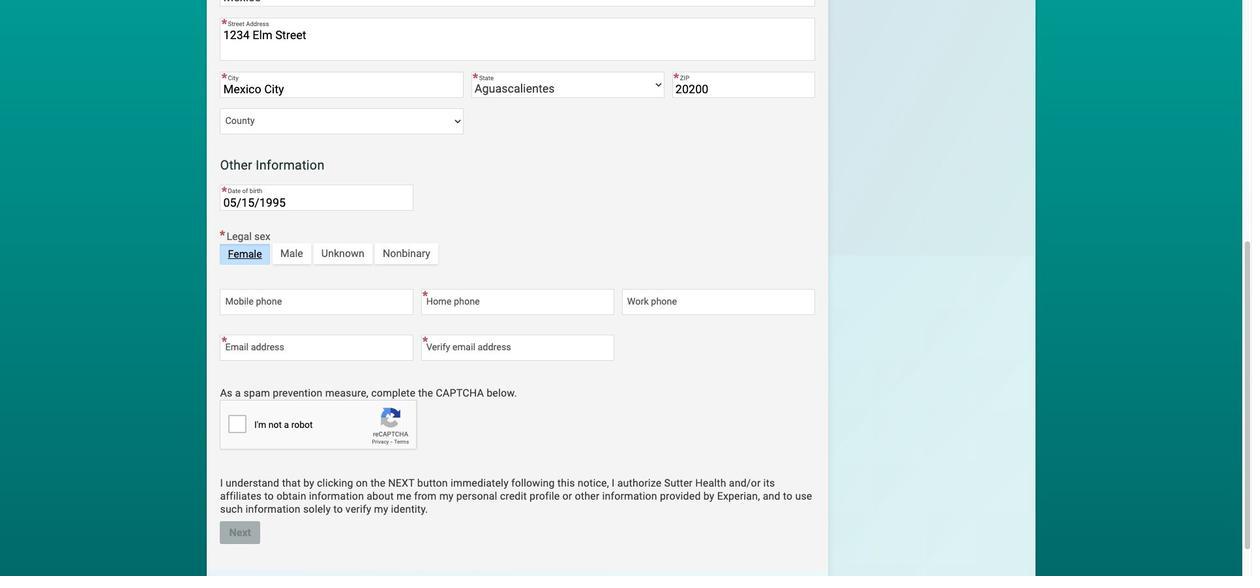 Task type: locate. For each thing, give the bounding box(es) containing it.
None telephone field
[[220, 289, 413, 315], [421, 289, 615, 315], [220, 289, 413, 315], [421, 289, 615, 315]]

None field
[[220, 72, 464, 98], [673, 72, 816, 98], [220, 72, 464, 98], [673, 72, 816, 98]]

None telephone field
[[622, 289, 816, 315]]

None text field
[[220, 17, 816, 61]]

None email field
[[220, 335, 413, 361], [421, 335, 615, 361], [220, 335, 413, 361], [421, 335, 615, 361]]

Next button. At least one required item is missing a valid response. Please check the form. button
[[220, 522, 260, 544]]

option group
[[220, 230, 816, 270]]



Task type: describe. For each thing, give the bounding box(es) containing it.
MM/DD/YYYY field
[[220, 185, 413, 211]]



